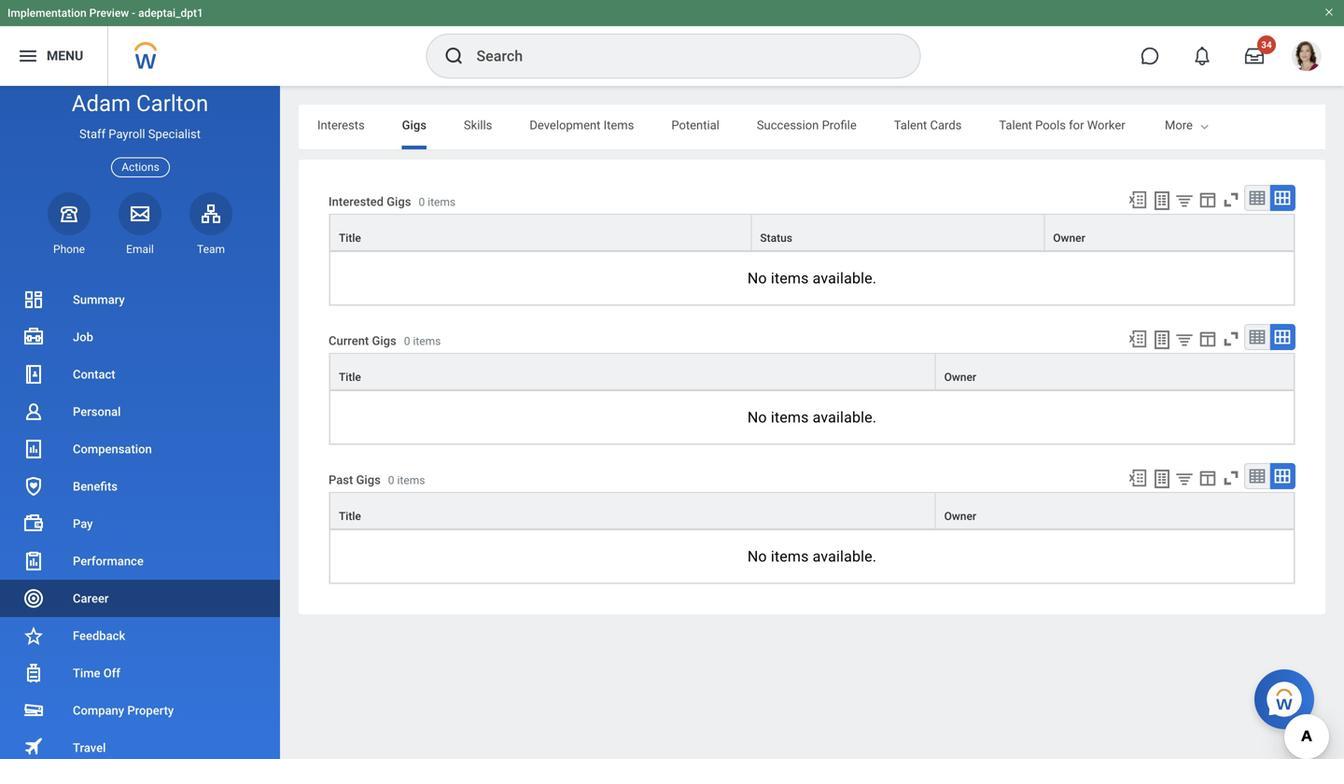 Task type: vqa. For each thing, say whether or not it's contained in the screenshot.
Chevron Right image at the right of page
no



Task type: describe. For each thing, give the bounding box(es) containing it.
interested gigs 0 items
[[329, 195, 456, 209]]

summary
[[73, 293, 125, 307]]

toolbar for current gigs
[[1120, 324, 1296, 353]]

skills
[[464, 118, 493, 132]]

benefits
[[73, 480, 118, 494]]

contact
[[73, 367, 115, 382]]

preview
[[89, 7, 129, 20]]

0 vertical spatial owner button
[[1045, 215, 1294, 250]]

learning
[[1163, 118, 1210, 132]]

fullscreen image for current gigs
[[1222, 329, 1242, 349]]

career image
[[22, 587, 45, 610]]

no for interested gigs
[[748, 270, 767, 287]]

pay
[[73, 517, 93, 531]]

view team image
[[200, 202, 222, 225]]

profile
[[822, 118, 857, 132]]

34
[[1262, 39, 1273, 50]]

select to filter grid data image for interested gigs
[[1175, 191, 1195, 210]]

phone adam carlton element
[[48, 242, 91, 257]]

current gigs 0 items
[[329, 334, 441, 348]]

row for interested gigs
[[330, 214, 1295, 251]]

staff payroll specialist
[[79, 127, 201, 141]]

0 vertical spatial owner
[[1054, 232, 1086, 245]]

actions
[[122, 161, 160, 174]]

current
[[329, 334, 369, 348]]

-
[[132, 7, 136, 20]]

available. for past gigs
[[813, 548, 877, 566]]

title for current
[[339, 371, 361, 384]]

carlton
[[136, 90, 208, 117]]

company property
[[73, 704, 174, 718]]

row for current gigs
[[330, 353, 1295, 391]]

job image
[[22, 326, 45, 348]]

gigs for current gigs
[[372, 334, 397, 348]]

toolbar for past gigs
[[1120, 463, 1296, 492]]

personal image
[[22, 401, 45, 423]]

time off
[[73, 666, 120, 680]]

succession
[[757, 118, 819, 132]]

no for past gigs
[[748, 548, 767, 566]]

benefits link
[[0, 468, 280, 505]]

email button
[[119, 192, 162, 257]]

career link
[[0, 580, 280, 617]]

0 for current gigs
[[404, 335, 410, 348]]

title button for current gigs
[[331, 354, 935, 390]]

compensation link
[[0, 431, 280, 468]]

talent pools for worker
[[1000, 118, 1126, 132]]

title button for past gigs
[[331, 493, 935, 529]]

worker
[[1088, 118, 1126, 132]]

staff
[[79, 127, 106, 141]]

owner button for current gigs
[[936, 354, 1294, 390]]

feedback
[[73, 629, 125, 643]]

talent for talent cards
[[894, 118, 928, 132]]

company
[[73, 704, 124, 718]]

travel image
[[22, 735, 45, 758]]

past
[[329, 473, 353, 487]]

owner button for past gigs
[[936, 493, 1294, 529]]

gigs left 'skills'
[[402, 118, 427, 132]]

fullscreen image for interested gigs
[[1222, 190, 1242, 210]]

travel link
[[0, 729, 280, 759]]

tab list containing interests
[[299, 105, 1326, 149]]

table image for past gigs
[[1249, 467, 1267, 486]]

email
[[126, 243, 154, 256]]

talent cards
[[894, 118, 962, 132]]

no items available. for past gigs
[[748, 548, 877, 566]]

table image for interested gigs
[[1249, 189, 1267, 207]]

available. for interested gigs
[[813, 270, 877, 287]]

more
[[1166, 118, 1193, 132]]

pay link
[[0, 505, 280, 543]]

available. for current gigs
[[813, 409, 877, 426]]

menu
[[47, 48, 83, 64]]

owner for past gigs
[[945, 510, 977, 523]]

summary link
[[0, 281, 280, 318]]

performance link
[[0, 543, 280, 580]]

table image
[[1249, 328, 1267, 347]]

team adam carlton element
[[190, 242, 233, 257]]

export to excel image for past gigs
[[1128, 468, 1149, 489]]

phone button
[[48, 192, 91, 257]]

job
[[73, 330, 93, 344]]

time off link
[[0, 655, 280, 692]]

export to worksheets image for interested gigs
[[1152, 190, 1174, 212]]

title for past
[[339, 510, 361, 523]]



Task type: locate. For each thing, give the bounding box(es) containing it.
0 vertical spatial select to filter grid data image
[[1175, 191, 1195, 210]]

implementation preview -   adeptai_dpt1
[[7, 7, 203, 20]]

1 vertical spatial no items available.
[[748, 409, 877, 426]]

table image
[[1249, 189, 1267, 207], [1249, 467, 1267, 486]]

0 inside past gigs 0 items
[[388, 474, 395, 487]]

phone
[[53, 243, 85, 256]]

development items
[[530, 118, 634, 132]]

status
[[761, 232, 793, 245]]

0 inside current gigs 0 items
[[404, 335, 410, 348]]

1 vertical spatial click to view/edit grid preferences image
[[1198, 329, 1219, 349]]

2 no from the top
[[748, 409, 767, 426]]

select to filter grid data image left click to view/edit grid preferences image
[[1175, 469, 1195, 489]]

select to filter grid data image right export to excel image
[[1175, 330, 1195, 349]]

menu banner
[[0, 0, 1345, 86]]

navigation pane region
[[0, 86, 280, 759]]

no items available. for current gigs
[[748, 409, 877, 426]]

export to worksheets image right export to excel image
[[1152, 329, 1174, 351]]

0 vertical spatial toolbar
[[1120, 185, 1296, 214]]

title
[[339, 232, 361, 245], [339, 371, 361, 384], [339, 510, 361, 523]]

1 vertical spatial fullscreen image
[[1222, 329, 1242, 349]]

3 available. from the top
[[813, 548, 877, 566]]

0 vertical spatial available.
[[813, 270, 877, 287]]

2 available. from the top
[[813, 409, 877, 426]]

2 title button from the top
[[331, 354, 935, 390]]

talent
[[894, 118, 928, 132], [1000, 118, 1033, 132]]

adeptai_dpt1
[[138, 7, 203, 20]]

export to worksheets image for past gigs
[[1152, 468, 1174, 490]]

expand table image for interested gigs
[[1274, 189, 1293, 207]]

list containing summary
[[0, 281, 280, 759]]

no for current gigs
[[748, 409, 767, 426]]

row for past gigs
[[330, 492, 1295, 530]]

2 title from the top
[[339, 371, 361, 384]]

career
[[73, 592, 109, 606]]

property
[[127, 704, 174, 718]]

2 vertical spatial export to worksheets image
[[1152, 468, 1174, 490]]

no items available. for interested gigs
[[748, 270, 877, 287]]

2 vertical spatial toolbar
[[1120, 463, 1296, 492]]

1 vertical spatial export to excel image
[[1128, 468, 1149, 489]]

phone image
[[56, 202, 82, 225]]

past gigs 0 items
[[329, 473, 425, 487]]

gigs right past
[[356, 473, 381, 487]]

3 title from the top
[[339, 510, 361, 523]]

2 vertical spatial title button
[[331, 493, 935, 529]]

for
[[1069, 118, 1085, 132]]

personal
[[73, 405, 121, 419]]

0 vertical spatial 0
[[419, 195, 425, 209]]

1 vertical spatial title button
[[331, 354, 935, 390]]

time off image
[[22, 662, 45, 685]]

row
[[330, 214, 1295, 251], [330, 353, 1295, 391], [330, 492, 1295, 530]]

development
[[530, 118, 601, 132]]

adam carlton
[[72, 90, 208, 117]]

talent left pools
[[1000, 118, 1033, 132]]

0 for past gigs
[[388, 474, 395, 487]]

company property link
[[0, 692, 280, 729]]

1 no items available. from the top
[[748, 270, 877, 287]]

payroll
[[109, 127, 145, 141]]

time
[[73, 666, 100, 680]]

menu button
[[0, 26, 108, 86]]

0 right past
[[388, 474, 395, 487]]

tab list
[[299, 105, 1326, 149]]

export to worksheets image left click to view/edit grid preferences image
[[1152, 468, 1174, 490]]

gigs right the current in the left of the page
[[372, 334, 397, 348]]

specialist
[[148, 127, 201, 141]]

1 vertical spatial available.
[[813, 409, 877, 426]]

available.
[[813, 270, 877, 287], [813, 409, 877, 426], [813, 548, 877, 566]]

pools
[[1036, 118, 1066, 132]]

notifications large image
[[1194, 47, 1212, 65]]

team link
[[190, 192, 233, 257]]

1 vertical spatial owner button
[[936, 354, 1294, 390]]

feedback image
[[22, 625, 45, 647]]

gigs for interested gigs
[[387, 195, 411, 209]]

2 row from the top
[[330, 353, 1295, 391]]

1 vertical spatial 0
[[404, 335, 410, 348]]

0 vertical spatial title
[[339, 232, 361, 245]]

0 vertical spatial expand table image
[[1274, 189, 1293, 207]]

1 horizontal spatial 0
[[404, 335, 410, 348]]

click to view/edit grid preferences image down learning
[[1198, 190, 1219, 210]]

contact image
[[22, 363, 45, 386]]

performance image
[[22, 550, 45, 572]]

expand table image
[[1274, 328, 1293, 347]]

no
[[748, 270, 767, 287], [748, 409, 767, 426], [748, 548, 767, 566]]

0 vertical spatial no items available.
[[748, 270, 877, 287]]

2 vertical spatial title
[[339, 510, 361, 523]]

talent for talent pools for worker
[[1000, 118, 1033, 132]]

1 title from the top
[[339, 232, 361, 245]]

title down interested
[[339, 232, 361, 245]]

1 talent from the left
[[894, 118, 928, 132]]

0 vertical spatial click to view/edit grid preferences image
[[1198, 190, 1219, 210]]

profile logan mcneil image
[[1293, 41, 1322, 75]]

items inside interested gigs 0 items
[[428, 195, 456, 209]]

title button for interested gigs
[[331, 215, 751, 250]]

click to view/edit grid preferences image left table image at the right of the page
[[1198, 329, 1219, 349]]

toolbar for interested gigs
[[1120, 185, 1296, 214]]

title down past
[[339, 510, 361, 523]]

3 no from the top
[[748, 548, 767, 566]]

2 talent from the left
[[1000, 118, 1033, 132]]

2 vertical spatial available.
[[813, 548, 877, 566]]

2 vertical spatial 0
[[388, 474, 395, 487]]

job link
[[0, 318, 280, 356]]

justify image
[[17, 45, 39, 67]]

expand table image
[[1274, 189, 1293, 207], [1274, 467, 1293, 486]]

items
[[604, 118, 634, 132]]

adam
[[72, 90, 131, 117]]

export to excel image for interested gigs
[[1128, 190, 1149, 210]]

title for interested
[[339, 232, 361, 245]]

click to view/edit grid preferences image for interested gigs
[[1198, 190, 1219, 210]]

feedback link
[[0, 617, 280, 655]]

performance
[[73, 554, 144, 568]]

search image
[[443, 45, 466, 67]]

items inside past gigs 0 items
[[397, 474, 425, 487]]

0 vertical spatial row
[[330, 214, 1295, 251]]

select to filter grid data image
[[1175, 191, 1195, 210], [1175, 330, 1195, 349], [1175, 469, 1195, 489]]

1 vertical spatial toolbar
[[1120, 324, 1296, 353]]

1 vertical spatial expand table image
[[1274, 467, 1293, 486]]

fullscreen image
[[1222, 468, 1242, 489]]

export to worksheets image down more
[[1152, 190, 1174, 212]]

status button
[[752, 215, 1044, 250]]

1 vertical spatial title
[[339, 371, 361, 384]]

3 row from the top
[[330, 492, 1295, 530]]

0 horizontal spatial talent
[[894, 118, 928, 132]]

team
[[197, 243, 225, 256]]

gigs for past gigs
[[356, 473, 381, 487]]

1 vertical spatial export to worksheets image
[[1152, 329, 1174, 351]]

1 no from the top
[[748, 270, 767, 287]]

2 no items available. from the top
[[748, 409, 877, 426]]

2 vertical spatial select to filter grid data image
[[1175, 469, 1195, 489]]

1 vertical spatial owner
[[945, 371, 977, 384]]

owner for current gigs
[[945, 371, 977, 384]]

select to filter grid data image down learning
[[1175, 191, 1195, 210]]

1 vertical spatial select to filter grid data image
[[1175, 330, 1195, 349]]

1 vertical spatial row
[[330, 353, 1295, 391]]

off
[[103, 666, 120, 680]]

3 title button from the top
[[331, 493, 935, 529]]

0
[[419, 195, 425, 209], [404, 335, 410, 348], [388, 474, 395, 487]]

click to view/edit grid preferences image
[[1198, 190, 1219, 210], [1198, 329, 1219, 349]]

0 vertical spatial table image
[[1249, 189, 1267, 207]]

contact link
[[0, 356, 280, 393]]

0 right the current in the left of the page
[[404, 335, 410, 348]]

1 available. from the top
[[813, 270, 877, 287]]

1 title button from the top
[[331, 215, 751, 250]]

export to excel image
[[1128, 190, 1149, 210], [1128, 468, 1149, 489]]

1 vertical spatial no
[[748, 409, 767, 426]]

2 vertical spatial row
[[330, 492, 1295, 530]]

3 no items available. from the top
[[748, 548, 877, 566]]

click to view/edit grid preferences image for current gigs
[[1198, 329, 1219, 349]]

implementation
[[7, 7, 87, 20]]

list
[[0, 281, 280, 759]]

2 vertical spatial no
[[748, 548, 767, 566]]

select to filter grid data image for current gigs
[[1175, 330, 1195, 349]]

title button
[[331, 215, 751, 250], [331, 354, 935, 390], [331, 493, 935, 529]]

34 button
[[1235, 35, 1277, 77]]

interested
[[329, 195, 384, 209]]

0 inside interested gigs 0 items
[[419, 195, 425, 209]]

0 vertical spatial fullscreen image
[[1222, 190, 1242, 210]]

fullscreen image
[[1222, 190, 1242, 210], [1222, 329, 1242, 349]]

0 vertical spatial export to worksheets image
[[1152, 190, 1174, 212]]

inbox large image
[[1246, 47, 1265, 65]]

0 right interested
[[419, 195, 425, 209]]

summary image
[[22, 289, 45, 311]]

compensation
[[73, 442, 152, 456]]

email adam carlton element
[[119, 242, 162, 257]]

1 row from the top
[[330, 214, 1295, 251]]

pay image
[[22, 513, 45, 535]]

click to view/edit grid preferences image
[[1198, 468, 1219, 489]]

0 horizontal spatial 0
[[388, 474, 395, 487]]

2 vertical spatial owner
[[945, 510, 977, 523]]

actions button
[[111, 157, 170, 177]]

items
[[428, 195, 456, 209], [771, 270, 809, 287], [413, 335, 441, 348], [771, 409, 809, 426], [397, 474, 425, 487], [771, 548, 809, 566]]

potential
[[672, 118, 720, 132]]

title down the current in the left of the page
[[339, 371, 361, 384]]

select to filter grid data image for past gigs
[[1175, 469, 1195, 489]]

export to worksheets image for current gigs
[[1152, 329, 1174, 351]]

mail image
[[129, 202, 151, 225]]

2 horizontal spatial 0
[[419, 195, 425, 209]]

no items available.
[[748, 270, 877, 287], [748, 409, 877, 426], [748, 548, 877, 566]]

close environment banner image
[[1324, 7, 1335, 18]]

2 vertical spatial owner button
[[936, 493, 1294, 529]]

gigs right interested
[[387, 195, 411, 209]]

owner
[[1054, 232, 1086, 245], [945, 371, 977, 384], [945, 510, 977, 523]]

travel
[[73, 741, 106, 755]]

benefits image
[[22, 475, 45, 498]]

interests
[[318, 118, 365, 132]]

expand table image for past gigs
[[1274, 467, 1293, 486]]

talent left cards
[[894, 118, 928, 132]]

owner button
[[1045, 215, 1294, 250], [936, 354, 1294, 390], [936, 493, 1294, 529]]

1 vertical spatial table image
[[1249, 467, 1267, 486]]

company property image
[[22, 700, 45, 722]]

2 vertical spatial no items available.
[[748, 548, 877, 566]]

compensation image
[[22, 438, 45, 460]]

cards
[[931, 118, 962, 132]]

0 vertical spatial no
[[748, 270, 767, 287]]

0 vertical spatial export to excel image
[[1128, 190, 1149, 210]]

gigs
[[402, 118, 427, 132], [387, 195, 411, 209], [372, 334, 397, 348], [356, 473, 381, 487]]

1 horizontal spatial talent
[[1000, 118, 1033, 132]]

toolbar
[[1120, 185, 1296, 214], [1120, 324, 1296, 353], [1120, 463, 1296, 492]]

Search Workday  search field
[[477, 35, 882, 77]]

items inside current gigs 0 items
[[413, 335, 441, 348]]

export to worksheets image
[[1152, 190, 1174, 212], [1152, 329, 1174, 351], [1152, 468, 1174, 490]]

personal link
[[0, 393, 280, 431]]

0 for interested gigs
[[419, 195, 425, 209]]

0 vertical spatial title button
[[331, 215, 751, 250]]

succession profile
[[757, 118, 857, 132]]

export to excel image
[[1128, 329, 1149, 349]]



